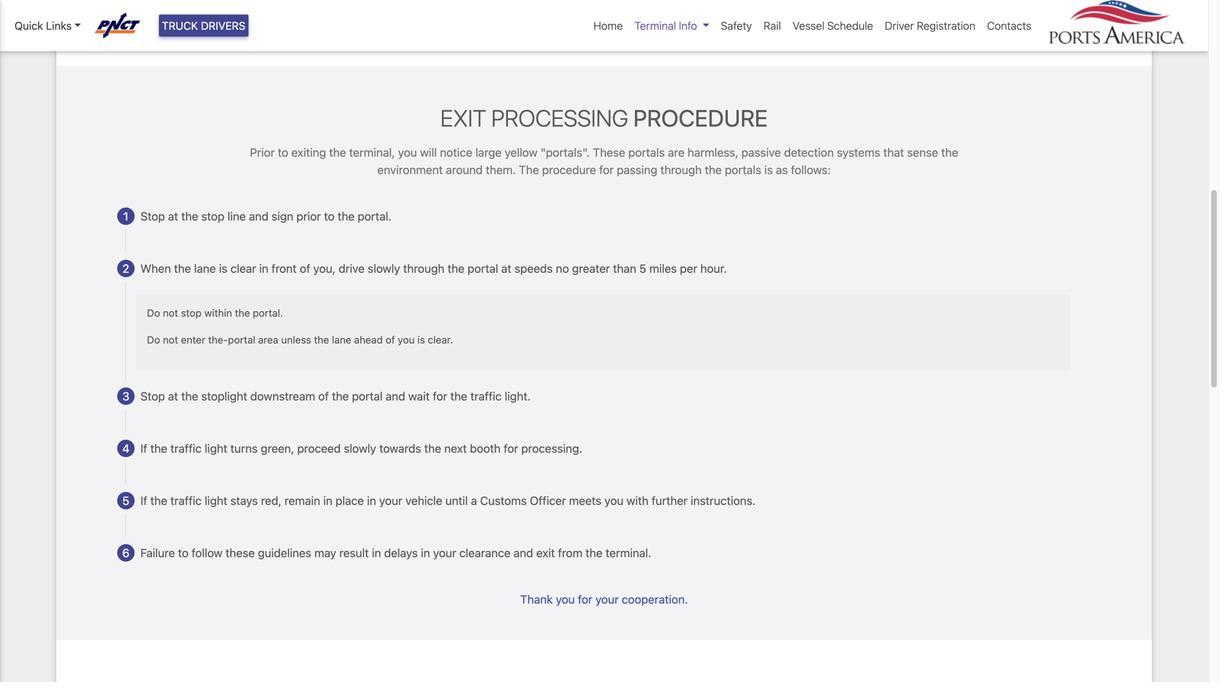 Task type: locate. For each thing, give the bounding box(es) containing it.
through right drive
[[403, 262, 445, 275]]

is left clear.
[[418, 334, 425, 346]]

stop for stop at the stop line and sign prior to the portal.
[[140, 209, 165, 223]]

rail
[[764, 19, 781, 32]]

front
[[272, 262, 297, 275]]

1 horizontal spatial portal
[[352, 389, 383, 403]]

1 horizontal spatial a
[[675, 7, 681, 21]]

through inside prior to exiting the terminal, you will notice large yellow "portals". these portals are harmless, passive detection systems that sense the environment around them. the procedure for passing through the portals is as follows:
[[661, 163, 702, 177]]

stop left line
[[201, 209, 225, 223]]

may
[[314, 546, 336, 560]]

your left cooperation. on the bottom right of page
[[596, 593, 619, 606]]

exit
[[441, 104, 486, 132]]

slowly
[[368, 262, 400, 275], [344, 442, 376, 455]]

ahead right "hours"
[[963, 7, 995, 21]]

remain
[[285, 494, 320, 508]]

any visitors who do not possess a twic, must notify the security department 24 hours ahead of time
[[503, 7, 1034, 21]]

2 vertical spatial at
[[168, 389, 178, 403]]

of left the time on the top right
[[998, 7, 1008, 21]]

vessel
[[793, 19, 825, 32]]

1 vertical spatial portal
[[228, 334, 255, 346]]

is left clear
[[219, 262, 228, 275]]

2 horizontal spatial portal
[[468, 262, 498, 275]]

of
[[998, 7, 1008, 21], [300, 262, 310, 275], [386, 334, 395, 346], [318, 389, 329, 403]]

stop right 1
[[140, 209, 165, 223]]

light left turns
[[205, 442, 227, 455]]

in right place
[[367, 494, 376, 508]]

1 horizontal spatial ahead
[[963, 7, 995, 21]]

is
[[765, 163, 773, 177], [219, 262, 228, 275], [418, 334, 425, 346]]

if the traffic light turns green, proceed slowly towards the next booth for processing.
[[140, 442, 583, 455]]

cooperation.
[[622, 593, 688, 606]]

0 horizontal spatial your
[[379, 494, 403, 508]]

terminal,
[[349, 145, 395, 159]]

0 vertical spatial 2
[[123, 7, 129, 21]]

meets
[[569, 494, 602, 508]]

0 vertical spatial at
[[168, 209, 178, 223]]

if for if the traffic light stays red, remain in place in your vehicle until a customs officer meets you with further instructions.
[[140, 494, 147, 508]]

1 light from the top
[[205, 442, 227, 455]]

lane right unless
[[332, 334, 351, 346]]

and right line
[[249, 209, 269, 223]]

0 horizontal spatial a
[[471, 494, 477, 508]]

do down when
[[147, 307, 160, 319]]

at right "3" at the left bottom
[[168, 389, 178, 403]]

ahead
[[963, 7, 995, 21], [354, 334, 383, 346]]

2 horizontal spatial your
[[596, 593, 619, 606]]

to
[[278, 145, 288, 159], [324, 209, 335, 223], [178, 546, 189, 560]]

your for clearance
[[433, 546, 457, 560]]

not
[[609, 7, 626, 21], [163, 307, 178, 319], [163, 334, 178, 346]]

if right the 4
[[140, 442, 147, 455]]

2 horizontal spatial is
[[765, 163, 773, 177]]

0 vertical spatial ahead
[[963, 7, 995, 21]]

1 horizontal spatial your
[[433, 546, 457, 560]]

not inside "link"
[[609, 7, 626, 21]]

processing
[[491, 104, 629, 132]]

security
[[802, 7, 845, 21]]

of left clear.
[[386, 334, 395, 346]]

place
[[336, 494, 364, 508]]

slowly right drive
[[368, 262, 400, 275]]

0 horizontal spatial lane
[[194, 262, 216, 275]]

portal. up area
[[253, 307, 283, 319]]

do
[[592, 7, 606, 21]]

2 2 from the top
[[123, 262, 129, 275]]

0 horizontal spatial portals
[[629, 145, 665, 159]]

stop
[[201, 209, 225, 223], [181, 307, 202, 319]]

2 vertical spatial to
[[178, 546, 189, 560]]

1 vertical spatial light
[[205, 494, 227, 508]]

at right 1
[[168, 209, 178, 223]]

do for do not stop within the portal.
[[147, 307, 160, 319]]

in
[[259, 262, 269, 275], [323, 494, 333, 508], [367, 494, 376, 508], [372, 546, 381, 560], [421, 546, 430, 560]]

a inside "link"
[[675, 7, 681, 21]]

1 vertical spatial stop
[[181, 307, 202, 319]]

hour.
[[701, 262, 727, 275]]

not left enter
[[163, 334, 178, 346]]

result
[[339, 546, 369, 560]]

1 vertical spatial 2
[[123, 262, 129, 275]]

1 vertical spatial do
[[147, 334, 160, 346]]

light left stays
[[205, 494, 227, 508]]

6
[[122, 546, 130, 560]]

portal left the 'wait'
[[352, 389, 383, 403]]

clear.
[[428, 334, 453, 346]]

2 vertical spatial and
[[514, 546, 533, 560]]

0 vertical spatial if
[[140, 442, 147, 455]]

1 horizontal spatial lane
[[332, 334, 351, 346]]

you up environment
[[398, 145, 417, 159]]

1 horizontal spatial 5
[[640, 262, 647, 275]]

all
[[140, 7, 153, 21]]

portals down "passive"
[[725, 163, 762, 177]]

your left the vehicle
[[379, 494, 403, 508]]

1 stop from the top
[[140, 209, 165, 223]]

and
[[249, 209, 269, 223], [386, 389, 405, 403], [514, 546, 533, 560]]

do not stop within the portal.
[[147, 307, 283, 319]]

than
[[613, 262, 637, 275]]

enter
[[181, 334, 205, 346]]

your left clearance
[[433, 546, 457, 560]]

stoplight
[[201, 389, 247, 403]]

failure
[[140, 546, 175, 560]]

rail link
[[758, 12, 787, 40]]

green,
[[261, 442, 294, 455]]

stop up enter
[[181, 307, 202, 319]]

0 vertical spatial stop
[[140, 209, 165, 223]]

driver
[[885, 19, 914, 32]]

through
[[661, 163, 702, 177], [403, 262, 445, 275]]

0 vertical spatial 5
[[640, 262, 647, 275]]

info
[[679, 19, 697, 32]]

5
[[640, 262, 647, 275], [122, 494, 129, 508]]

2 if from the top
[[140, 494, 147, 508]]

3
[[122, 389, 129, 403]]

0 horizontal spatial ahead
[[354, 334, 383, 346]]

1 horizontal spatial is
[[418, 334, 425, 346]]

0 vertical spatial is
[[765, 163, 773, 177]]

of left you,
[[300, 262, 310, 275]]

terminal info
[[635, 19, 697, 32]]

a left twic,
[[675, 7, 681, 21]]

no
[[556, 262, 569, 275]]

is left as
[[765, 163, 773, 177]]

2 left when
[[123, 262, 129, 275]]

is inside prior to exiting the terminal, you will notice large yellow "portals". these portals are harmless, passive detection systems that sense the environment around them. the procedure for passing through the portals is as follows:
[[765, 163, 773, 177]]

your for vehicle
[[379, 494, 403, 508]]

miles
[[650, 262, 677, 275]]

not for do not enter the-portal area unless the lane ahead of you is clear.
[[163, 334, 178, 346]]

for inside prior to exiting the terminal, you will notice large yellow "portals". these portals are harmless, passive detection systems that sense the environment around them. the procedure for passing through the portals is as follows:
[[599, 163, 614, 177]]

portal left speeds
[[468, 262, 498, 275]]

1 vertical spatial to
[[324, 209, 335, 223]]

ahead up stop at the stoplight downstream of the portal and wait for the traffic light.
[[354, 334, 383, 346]]

5 right the than
[[640, 262, 647, 275]]

for right thank at the left bottom of page
[[578, 593, 593, 606]]

1 horizontal spatial to
[[278, 145, 288, 159]]

0 vertical spatial through
[[661, 163, 702, 177]]

do left enter
[[147, 334, 160, 346]]

1 vertical spatial your
[[433, 546, 457, 560]]

0 vertical spatial to
[[278, 145, 288, 159]]

department
[[848, 7, 910, 21]]

1 horizontal spatial through
[[661, 163, 702, 177]]

1 vertical spatial if
[[140, 494, 147, 508]]

a
[[675, 7, 681, 21], [471, 494, 477, 508]]

not for do not stop within the portal.
[[163, 307, 178, 319]]

1 vertical spatial slowly
[[344, 442, 376, 455]]

a right until
[[471, 494, 477, 508]]

the
[[519, 163, 539, 177]]

0 horizontal spatial 5
[[122, 494, 129, 508]]

contacts
[[987, 19, 1032, 32]]

not right do
[[609, 7, 626, 21]]

0 horizontal spatial is
[[219, 262, 228, 275]]

and left the 'wait'
[[386, 389, 405, 403]]

1 vertical spatial traffic
[[170, 442, 202, 455]]

you
[[398, 145, 417, 159], [398, 334, 415, 346], [605, 494, 624, 508], [556, 593, 575, 606]]

5 up 6
[[122, 494, 129, 508]]

these
[[226, 546, 255, 560]]

the inside "link"
[[782, 7, 799, 21]]

1 vertical spatial is
[[219, 262, 228, 275]]

when the lane is clear in front of you, drive slowly through the portal at speeds no greater than 5 miles per hour.
[[140, 262, 727, 275]]

will
[[420, 145, 437, 159]]

instructions.
[[691, 494, 756, 508]]

1 if from the top
[[140, 442, 147, 455]]

0 horizontal spatial to
[[178, 546, 189, 560]]

you left clear.
[[398, 334, 415, 346]]

traffic left turns
[[170, 442, 202, 455]]

booth
[[470, 442, 501, 455]]

if up the failure at the left of page
[[140, 494, 147, 508]]

follow
[[192, 546, 223, 560]]

1 vertical spatial stop
[[140, 389, 165, 403]]

stop
[[140, 209, 165, 223], [140, 389, 165, 403]]

2 stop from the top
[[140, 389, 165, 403]]

in left place
[[323, 494, 333, 508]]

to for 6
[[178, 546, 189, 560]]

portals
[[629, 145, 665, 159], [725, 163, 762, 177]]

2 vertical spatial portal
[[352, 389, 383, 403]]

2 light from the top
[[205, 494, 227, 508]]

you left with
[[605, 494, 624, 508]]

2 do from the top
[[147, 334, 160, 346]]

1 horizontal spatial portal.
[[358, 209, 392, 223]]

lane left clear
[[194, 262, 216, 275]]

0 horizontal spatial portal
[[228, 334, 255, 346]]

pnct
[[157, 7, 187, 21]]

and left exit
[[514, 546, 533, 560]]

portals up passing at right top
[[629, 145, 665, 159]]

the
[[782, 7, 799, 21], [329, 145, 346, 159], [942, 145, 959, 159], [705, 163, 722, 177], [181, 209, 198, 223], [338, 209, 355, 223], [174, 262, 191, 275], [448, 262, 465, 275], [235, 307, 250, 319], [314, 334, 329, 346], [181, 389, 198, 403], [332, 389, 349, 403], [450, 389, 467, 403], [150, 442, 167, 455], [424, 442, 441, 455], [150, 494, 167, 508], [586, 546, 603, 560]]

1 vertical spatial through
[[403, 262, 445, 275]]

employees
[[190, 7, 247, 21]]

0 vertical spatial your
[[379, 494, 403, 508]]

0 horizontal spatial and
[[249, 209, 269, 223]]

traffic left light.
[[471, 389, 502, 403]]

1 do from the top
[[147, 307, 160, 319]]

procedure
[[542, 163, 596, 177]]

unless
[[281, 334, 311, 346]]

2 vertical spatial traffic
[[170, 494, 202, 508]]

2 vertical spatial not
[[163, 334, 178, 346]]

0 vertical spatial light
[[205, 442, 227, 455]]

1 vertical spatial not
[[163, 307, 178, 319]]

1 vertical spatial portals
[[725, 163, 762, 177]]

0 vertical spatial a
[[675, 7, 681, 21]]

portal left area
[[228, 334, 255, 346]]

terminal
[[635, 19, 676, 32]]

environment
[[378, 163, 443, 177]]

2
[[123, 7, 129, 21], [123, 262, 129, 275]]

for down these
[[599, 163, 614, 177]]

1 vertical spatial ahead
[[354, 334, 383, 346]]

2 left the all
[[123, 7, 129, 21]]

1 vertical spatial portal.
[[253, 307, 283, 319]]

light for turns
[[205, 442, 227, 455]]

2 vertical spatial your
[[596, 593, 619, 606]]

not down when
[[163, 307, 178, 319]]

through down are
[[661, 163, 702, 177]]

do not enter the-portal area unless the lane ahead of you is clear.
[[147, 334, 453, 346]]

traffic for if the traffic light stays red, remain in place in your vehicle until a customs officer meets you with further instructions.
[[170, 494, 202, 508]]

traffic up follow
[[170, 494, 202, 508]]

0 vertical spatial do
[[147, 307, 160, 319]]

of right downstream on the left of page
[[318, 389, 329, 403]]

0 vertical spatial not
[[609, 7, 626, 21]]

stop right "3" at the left bottom
[[140, 389, 165, 403]]

slowly left towards at the left of the page
[[344, 442, 376, 455]]

in right result
[[372, 546, 381, 560]]

around
[[446, 163, 483, 177]]

these
[[593, 145, 626, 159]]

area
[[258, 334, 278, 346]]

systems
[[837, 145, 881, 159]]

further
[[652, 494, 688, 508]]

quick
[[15, 19, 43, 32]]

sense
[[907, 145, 939, 159]]

traffic for if the traffic light turns green, proceed slowly towards the next booth for processing.
[[170, 442, 202, 455]]

portal. up drive
[[358, 209, 392, 223]]

to inside prior to exiting the terminal, you will notice large yellow "portals". these portals are harmless, passive detection systems that sense the environment around them. the procedure for passing through the portals is as follows:
[[278, 145, 288, 159]]

for right booth
[[504, 442, 518, 455]]

1 2 from the top
[[123, 7, 129, 21]]

1 horizontal spatial and
[[386, 389, 405, 403]]

if the traffic light stays red, remain in place in your vehicle until a customs officer meets you with further instructions.
[[140, 494, 756, 508]]

at left speeds
[[501, 262, 512, 275]]



Task type: describe. For each thing, give the bounding box(es) containing it.
exiting
[[291, 145, 326, 159]]

truck
[[162, 19, 198, 32]]

who
[[567, 7, 589, 21]]

terminal.
[[606, 546, 652, 560]]

0 horizontal spatial portal.
[[253, 307, 283, 319]]

home
[[594, 19, 623, 32]]

line
[[228, 209, 246, 223]]

2 for all pnct employees
[[123, 7, 129, 21]]

per
[[680, 262, 698, 275]]

quick links link
[[15, 17, 81, 34]]

passing
[[617, 163, 658, 177]]

home link
[[588, 12, 629, 40]]

towards
[[379, 442, 421, 455]]

delays
[[384, 546, 418, 560]]

truck drivers link
[[159, 14, 248, 37]]

clearance
[[460, 546, 511, 560]]

prior
[[297, 209, 321, 223]]

red,
[[261, 494, 282, 508]]

hours
[[930, 7, 959, 21]]

at for stop at the stop line and sign prior to the portal.
[[168, 209, 178, 223]]

0 vertical spatial lane
[[194, 262, 216, 275]]

notify
[[749, 7, 779, 21]]

are
[[668, 145, 685, 159]]

notice
[[440, 145, 473, 159]]

guidelines
[[258, 546, 311, 560]]

downstream
[[250, 389, 315, 403]]

if for if the traffic light turns green, proceed slowly towards the next booth for processing.
[[140, 442, 147, 455]]

stays
[[231, 494, 258, 508]]

2 horizontal spatial to
[[324, 209, 335, 223]]

officer
[[530, 494, 566, 508]]

exit processing procedure
[[441, 104, 768, 132]]

for right the 'wait'
[[433, 389, 447, 403]]

failure to follow these guidelines may result in delays in your clearance and exit from the terminal.
[[140, 546, 652, 560]]

prior
[[250, 145, 275, 159]]

0 vertical spatial portal.
[[358, 209, 392, 223]]

large
[[476, 145, 502, 159]]

any
[[503, 7, 523, 21]]

visitors
[[526, 7, 564, 21]]

time
[[1011, 7, 1034, 21]]

procedure
[[634, 104, 768, 132]]

0 vertical spatial portal
[[468, 262, 498, 275]]

all pnct employees
[[140, 7, 247, 21]]

2 horizontal spatial and
[[514, 546, 533, 560]]

next
[[444, 442, 467, 455]]

safety link
[[715, 12, 758, 40]]

stop for stop at the stoplight downstream of the portal and wait for the traffic light.
[[140, 389, 165, 403]]

in left front on the top of the page
[[259, 262, 269, 275]]

speeds
[[515, 262, 553, 275]]

proceed
[[297, 442, 341, 455]]

drivers
[[201, 19, 246, 32]]

passive
[[742, 145, 781, 159]]

at for stop at the stoplight downstream of the portal and wait for the traffic light.
[[168, 389, 178, 403]]

ahead inside "link"
[[963, 7, 995, 21]]

1 horizontal spatial portals
[[725, 163, 762, 177]]

1 vertical spatial a
[[471, 494, 477, 508]]

schedule
[[828, 19, 874, 32]]

0 vertical spatial traffic
[[471, 389, 502, 403]]

0 horizontal spatial through
[[403, 262, 445, 275]]

that
[[884, 145, 904, 159]]

light for stays
[[205, 494, 227, 508]]

1 vertical spatial lane
[[332, 334, 351, 346]]

clear
[[231, 262, 256, 275]]

wait
[[408, 389, 430, 403]]

from
[[558, 546, 583, 560]]

vessel schedule link
[[787, 12, 879, 40]]

0 vertical spatial stop
[[201, 209, 225, 223]]

harmless,
[[688, 145, 739, 159]]

of inside any visitors who do not possess a twic, must notify the security department 24 hours ahead of time "link"
[[998, 7, 1008, 21]]

greater
[[572, 262, 610, 275]]

2 vertical spatial is
[[418, 334, 425, 346]]

contacts link
[[982, 12, 1038, 40]]

to for exit processing
[[278, 145, 288, 159]]

customs
[[480, 494, 527, 508]]

light.
[[505, 389, 531, 403]]

you,
[[313, 262, 336, 275]]

links
[[46, 19, 72, 32]]

when
[[140, 262, 171, 275]]

stop at the stop line and sign prior to the portal.
[[140, 209, 392, 223]]

turns
[[231, 442, 258, 455]]

stop at the stoplight downstream of the portal and wait for the traffic light.
[[140, 389, 531, 403]]

them.
[[486, 163, 516, 177]]

safety
[[721, 19, 752, 32]]

truck drivers
[[162, 19, 246, 32]]

0 vertical spatial and
[[249, 209, 269, 223]]

thank you for your cooperation.
[[520, 593, 688, 606]]

vessel schedule
[[793, 19, 874, 32]]

must
[[720, 7, 746, 21]]

you inside prior to exiting the terminal, you will notice large yellow "portals". these portals are harmless, passive detection systems that sense the environment around them. the procedure for passing through the portals is as follows:
[[398, 145, 417, 159]]

thank
[[520, 593, 553, 606]]

do for do not enter the-portal area unless the lane ahead of you is clear.
[[147, 334, 160, 346]]

1 vertical spatial 5
[[122, 494, 129, 508]]

0 vertical spatial portals
[[629, 145, 665, 159]]

processing.
[[521, 442, 583, 455]]

0 vertical spatial slowly
[[368, 262, 400, 275]]

1 vertical spatial at
[[501, 262, 512, 275]]

in right "delays"
[[421, 546, 430, 560]]

until
[[446, 494, 468, 508]]

2 for when the lane is clear in front of you, drive slowly through the portal at speeds no greater than 5 miles per hour.
[[123, 262, 129, 275]]

prior to exiting the terminal, you will notice large yellow "portals". these portals are harmless, passive detection systems that sense the environment around them. the procedure for passing through the portals is as follows:
[[250, 145, 959, 177]]

1 vertical spatial and
[[386, 389, 405, 403]]

you right thank at the left bottom of page
[[556, 593, 575, 606]]



Task type: vqa. For each thing, say whether or not it's contained in the screenshot.
Stop at the stoplight downstream of the portal and wait for the traffic light.'s Stop
yes



